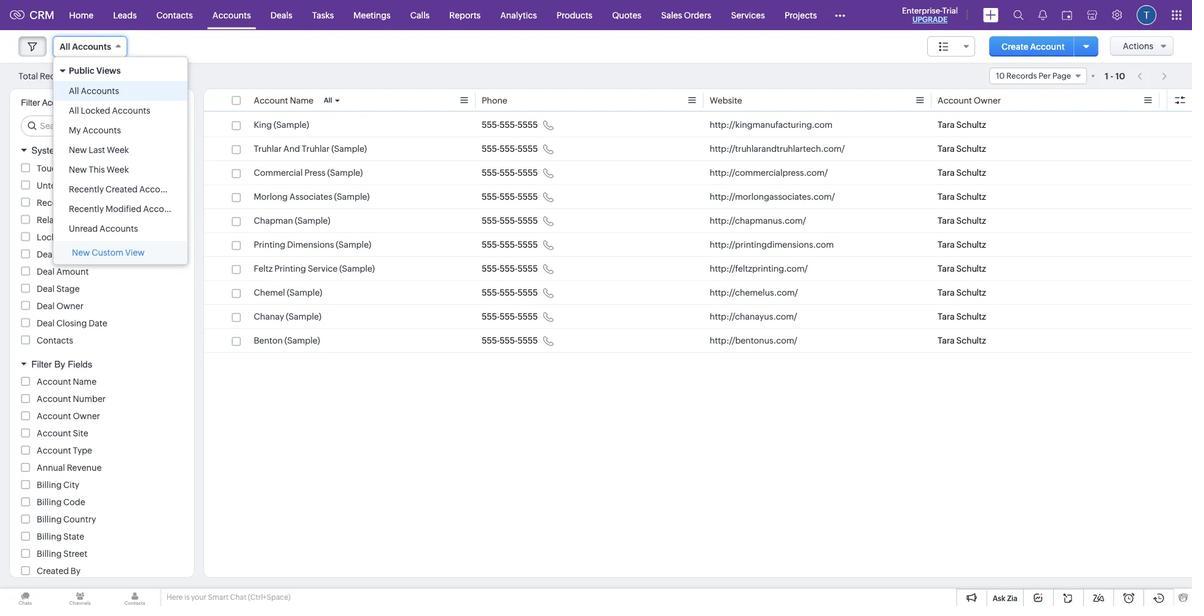 Task type: locate. For each thing, give the bounding box(es) containing it.
printing up chemel (sample) link
[[275, 264, 306, 274]]

2 billing from the top
[[37, 497, 62, 507]]

0 horizontal spatial contacts
[[37, 335, 73, 345]]

2 5555 from the top
[[518, 144, 538, 154]]

recently down this
[[69, 184, 104, 194]]

4 deal from the top
[[37, 318, 55, 328]]

1 vertical spatial contacts
[[37, 335, 73, 345]]

account name for account number
[[37, 377, 97, 387]]

total records 10
[[18, 71, 83, 81]]

7 555-555-5555 from the top
[[482, 264, 538, 274]]

country
[[63, 515, 96, 524]]

actions
[[1124, 41, 1154, 51]]

10 down create
[[997, 71, 1005, 81]]

1 horizontal spatial deals
[[271, 10, 293, 20]]

all accounts inside field
[[60, 42, 111, 52]]

by inside filter by fields dropdown button
[[54, 359, 65, 370]]

locked up search text box
[[81, 106, 110, 116]]

5555 for http://truhlarandtruhlartech.com/
[[518, 144, 538, 154]]

1 tara schultz from the top
[[938, 120, 987, 130]]

1 recently from the top
[[69, 184, 104, 194]]

action up related records action on the left of the page
[[67, 198, 94, 208]]

555-
[[482, 120, 500, 130], [500, 120, 518, 130], [482, 144, 500, 154], [500, 144, 518, 154], [482, 168, 500, 178], [500, 168, 518, 178], [482, 192, 500, 202], [500, 192, 518, 202], [482, 216, 500, 226], [500, 216, 518, 226], [482, 240, 500, 250], [500, 240, 518, 250], [482, 264, 500, 274], [500, 264, 518, 274], [482, 288, 500, 298], [500, 288, 518, 298], [482, 312, 500, 322], [500, 312, 518, 322], [482, 336, 500, 346], [500, 336, 518, 346]]

chats image
[[0, 589, 51, 606]]

555-555-5555
[[482, 120, 538, 130], [482, 144, 538, 154], [482, 168, 538, 178], [482, 192, 538, 202], [482, 216, 538, 226], [482, 240, 538, 250], [482, 264, 538, 274], [482, 288, 538, 298], [482, 312, 538, 322], [482, 336, 538, 346]]

signals element
[[1032, 0, 1055, 30]]

annual
[[37, 463, 65, 473]]

account up account site
[[37, 411, 71, 421]]

All Accounts field
[[53, 36, 127, 57]]

1 555-555-5555 from the top
[[482, 120, 538, 130]]

by left fields
[[54, 359, 65, 370]]

by down street
[[71, 566, 81, 576]]

tara for http://feltzprinting.com/
[[938, 264, 955, 274]]

(sample) right service
[[340, 264, 375, 274]]

contacts
[[157, 10, 193, 20], [37, 335, 73, 345]]

1 vertical spatial name
[[73, 377, 97, 387]]

deals
[[271, 10, 293, 20], [37, 249, 59, 259]]

by for filter
[[54, 359, 65, 370]]

all accounts up public
[[60, 42, 111, 52]]

touched records
[[37, 163, 107, 173]]

truhlar up the press
[[302, 144, 330, 154]]

3 deal from the top
[[37, 301, 55, 311]]

action down "modified"
[[104, 215, 130, 225]]

3 5555 from the top
[[518, 168, 538, 178]]

0 horizontal spatial truhlar
[[254, 144, 282, 154]]

0 vertical spatial locked
[[81, 106, 110, 116]]

2 vertical spatial new
[[72, 248, 90, 258]]

555-555-5555 for commercial press (sample)
[[482, 168, 538, 178]]

navigation
[[1132, 67, 1174, 85]]

channels image
[[55, 589, 105, 606]]

1 schultz from the top
[[957, 120, 987, 130]]

10 up by
[[74, 72, 83, 81]]

account left number at left
[[37, 394, 71, 404]]

http://commercialpress.com/ link
[[710, 167, 828, 179]]

here
[[167, 593, 183, 602]]

records left per at the top right of page
[[1007, 71, 1038, 81]]

http://chemelus.com/ link
[[710, 287, 799, 299]]

6 tara schultz from the top
[[938, 240, 987, 250]]

5555 for http://feltzprinting.com/
[[518, 264, 538, 274]]

per
[[1039, 71, 1051, 81]]

commercial
[[254, 168, 303, 178]]

3 tara from the top
[[938, 168, 955, 178]]

new up amount
[[72, 248, 90, 258]]

2 tara schultz from the top
[[938, 144, 987, 154]]

-
[[1111, 71, 1114, 81]]

http://chapmanus.com/ link
[[710, 215, 807, 227]]

chanay (sample) link
[[254, 311, 322, 323]]

account down filter by fields
[[37, 377, 71, 387]]

8 555-555-5555 from the top
[[482, 288, 538, 298]]

all inside all accounts field
[[60, 42, 70, 52]]

0 vertical spatial created
[[106, 184, 138, 194]]

1 vertical spatial locked
[[37, 232, 66, 242]]

1 horizontal spatial 10
[[997, 71, 1005, 81]]

0 vertical spatial filter
[[21, 98, 40, 108]]

0 vertical spatial contacts
[[157, 10, 193, 20]]

locked
[[81, 106, 110, 116], [37, 232, 66, 242]]

create
[[1002, 42, 1029, 51]]

8 tara from the top
[[938, 288, 955, 298]]

10 555-555-5555 from the top
[[482, 336, 538, 346]]

1 vertical spatial created
[[37, 566, 69, 576]]

projects link
[[775, 0, 827, 30]]

1 deal from the top
[[37, 267, 55, 276]]

created up recently modified accounts option
[[106, 184, 138, 194]]

2 schultz from the top
[[957, 144, 987, 154]]

records down last
[[74, 163, 107, 173]]

1 vertical spatial recently
[[69, 204, 104, 214]]

deal down deal owner
[[37, 318, 55, 328]]

records for untouched
[[84, 180, 116, 190]]

public
[[69, 66, 95, 76]]

0 horizontal spatial action
[[67, 198, 94, 208]]

1 vertical spatial account name
[[37, 377, 97, 387]]

public views
[[69, 66, 121, 76]]

all up public
[[60, 42, 70, 52]]

filter
[[21, 98, 40, 108], [31, 359, 52, 370]]

0 vertical spatial by
[[54, 359, 65, 370]]

3 billing from the top
[[37, 515, 62, 524]]

account owner down the account number
[[37, 411, 100, 421]]

5 555-555-5555 from the top
[[482, 216, 538, 226]]

recently inside recently created accounts option
[[69, 184, 104, 194]]

schultz for http://chemelus.com/
[[957, 288, 987, 298]]

8 schultz from the top
[[957, 288, 987, 298]]

account down size image
[[938, 96, 973, 105]]

http://printingdimensions.com
[[710, 240, 834, 250]]

1 5555 from the top
[[518, 120, 538, 130]]

custom
[[92, 248, 123, 258]]

1 horizontal spatial account name
[[254, 96, 314, 105]]

4 tara schultz from the top
[[938, 192, 987, 202]]

size image
[[940, 41, 949, 52]]

1 vertical spatial action
[[104, 215, 130, 225]]

tara for http://chemelus.com/
[[938, 288, 955, 298]]

schultz for http://chanayus.com/
[[957, 312, 987, 322]]

1 vertical spatial filter
[[31, 359, 52, 370]]

1 vertical spatial owner
[[56, 301, 84, 311]]

schultz for http://bentonus.com/
[[957, 336, 987, 346]]

2 week from the top
[[107, 165, 129, 175]]

0 vertical spatial week
[[107, 145, 129, 155]]

accounts
[[213, 10, 251, 20], [72, 42, 111, 52], [81, 86, 119, 96], [42, 98, 77, 108], [112, 106, 150, 116], [83, 125, 121, 135], [139, 184, 178, 194], [143, 204, 182, 214], [100, 224, 138, 234]]

0 vertical spatial printing
[[254, 240, 286, 250]]

by for created
[[71, 566, 81, 576]]

0 vertical spatial name
[[290, 96, 314, 105]]

billing city
[[37, 480, 79, 490]]

accounts left by
[[42, 98, 77, 108]]

10 inside total records 10
[[74, 72, 83, 81]]

printing down chapman
[[254, 240, 286, 250]]

accounts up public views
[[72, 42, 111, 52]]

accounts up new last week
[[83, 125, 121, 135]]

deals up deal amount
[[37, 249, 59, 259]]

1 week from the top
[[107, 145, 129, 155]]

0 vertical spatial all accounts
[[60, 42, 111, 52]]

2 recently from the top
[[69, 204, 104, 214]]

0 vertical spatial account owner
[[938, 96, 1002, 105]]

10 for total records 10
[[74, 72, 83, 81]]

(sample) right the press
[[327, 168, 363, 178]]

0 horizontal spatial name
[[73, 377, 97, 387]]

locked down related
[[37, 232, 66, 242]]

9 5555 from the top
[[518, 312, 538, 322]]

tara for http://bentonus.com/
[[938, 336, 955, 346]]

deal for deal closing date
[[37, 318, 55, 328]]

5 billing from the top
[[37, 549, 62, 559]]

enterprise-
[[903, 6, 943, 15]]

tara schultz for http://commercialpress.com/
[[938, 168, 987, 178]]

records for total
[[40, 71, 73, 81]]

printing dimensions (sample)
[[254, 240, 372, 250]]

1 horizontal spatial by
[[71, 566, 81, 576]]

owner down number at left
[[73, 411, 100, 421]]

record action
[[37, 198, 94, 208]]

trial
[[943, 6, 959, 15]]

crm link
[[10, 9, 54, 21]]

account up annual
[[37, 446, 71, 456]]

1 horizontal spatial locked
[[81, 106, 110, 116]]

recently modified accounts option
[[53, 199, 188, 219]]

10 right -
[[1116, 71, 1126, 81]]

0 vertical spatial account name
[[254, 96, 314, 105]]

6 schultz from the top
[[957, 240, 987, 250]]

recently created accounts
[[69, 184, 178, 194]]

account name up king (sample)
[[254, 96, 314, 105]]

deal up deal stage on the top of page
[[37, 267, 55, 276]]

filter inside dropdown button
[[31, 359, 52, 370]]

1 horizontal spatial contacts
[[157, 10, 193, 20]]

3 555-555-5555 from the top
[[482, 168, 538, 178]]

system defined filters
[[31, 145, 124, 156]]

6 5555 from the top
[[518, 240, 538, 250]]

home
[[69, 10, 94, 20]]

chapman (sample) link
[[254, 215, 330, 227]]

search image
[[1014, 10, 1024, 20]]

all accounts up by
[[69, 86, 119, 96]]

tara schultz for http://chapmanus.com/
[[938, 216, 987, 226]]

profile element
[[1130, 0, 1165, 30]]

account up per at the top right of page
[[1031, 42, 1065, 51]]

None field
[[928, 36, 976, 57]]

billing for billing state
[[37, 532, 62, 542]]

billing code
[[37, 497, 85, 507]]

9 schultz from the top
[[957, 312, 987, 322]]

4 schultz from the top
[[957, 192, 987, 202]]

contacts down closing
[[37, 335, 73, 345]]

recently up related records action on the left of the page
[[69, 204, 104, 214]]

5555 for http://chapmanus.com/
[[518, 216, 538, 226]]

owner up closing
[[56, 301, 84, 311]]

contacts link
[[147, 0, 203, 30]]

recently created accounts option
[[53, 180, 188, 199]]

state
[[63, 532, 84, 542]]

new custom view
[[72, 248, 145, 258]]

my accounts option
[[53, 121, 188, 140]]

0 horizontal spatial account name
[[37, 377, 97, 387]]

accounts left deals link
[[213, 10, 251, 20]]

week
[[107, 145, 129, 155], [107, 165, 129, 175]]

records for related
[[69, 215, 102, 225]]

10 tara from the top
[[938, 336, 955, 346]]

new up untouched records
[[69, 165, 87, 175]]

locked inside public views region
[[81, 106, 110, 116]]

4 555-555-5555 from the top
[[482, 192, 538, 202]]

555-555-5555 for truhlar and truhlar (sample)
[[482, 144, 538, 154]]

billing up created by
[[37, 549, 62, 559]]

1 horizontal spatial name
[[290, 96, 314, 105]]

3 tara schultz from the top
[[938, 168, 987, 178]]

system defined filters button
[[10, 140, 194, 161]]

tara schultz for http://kingmanufacturing.com
[[938, 120, 987, 130]]

10 records per page
[[997, 71, 1072, 81]]

0 horizontal spatial created
[[37, 566, 69, 576]]

chanay
[[254, 312, 284, 322]]

accounts link
[[203, 0, 261, 30]]

1 horizontal spatial created
[[106, 184, 138, 194]]

records inside 10 records per page field
[[1007, 71, 1038, 81]]

week inside new this week option
[[107, 165, 129, 175]]

7 schultz from the top
[[957, 264, 987, 274]]

2 deal from the top
[[37, 284, 55, 294]]

5 schultz from the top
[[957, 216, 987, 226]]

1 vertical spatial by
[[71, 566, 81, 576]]

0 vertical spatial new
[[69, 145, 87, 155]]

6 tara from the top
[[938, 240, 955, 250]]

contacts right 'leads'
[[157, 10, 193, 20]]

3 schultz from the top
[[957, 168, 987, 178]]

billing up billing street
[[37, 532, 62, 542]]

7 5555 from the top
[[518, 264, 538, 274]]

truhlar left and at the left top of the page
[[254, 144, 282, 154]]

filter left fields
[[31, 359, 52, 370]]

king (sample)
[[254, 120, 309, 130]]

0 horizontal spatial by
[[54, 359, 65, 370]]

555-555-5555 for chanay (sample)
[[482, 312, 538, 322]]

http://kingmanufacturing.com
[[710, 120, 833, 130]]

5555 for http://chemelus.com/
[[518, 288, 538, 298]]

5555 for http://chanayus.com/
[[518, 312, 538, 322]]

0 vertical spatial owner
[[974, 96, 1002, 105]]

deal left stage
[[37, 284, 55, 294]]

printing
[[254, 240, 286, 250], [275, 264, 306, 274]]

tara
[[938, 120, 955, 130], [938, 144, 955, 154], [938, 168, 955, 178], [938, 192, 955, 202], [938, 216, 955, 226], [938, 240, 955, 250], [938, 264, 955, 274], [938, 288, 955, 298], [938, 312, 955, 322], [938, 336, 955, 346]]

associates
[[290, 192, 333, 202]]

9 555-555-5555 from the top
[[482, 312, 538, 322]]

0 horizontal spatial deals
[[37, 249, 59, 259]]

deal for deal amount
[[37, 267, 55, 276]]

billing for billing code
[[37, 497, 62, 507]]

deals left tasks link
[[271, 10, 293, 20]]

billing down annual
[[37, 480, 62, 490]]

all left by
[[69, 106, 79, 116]]

8 5555 from the top
[[518, 288, 538, 298]]

create account
[[1002, 42, 1065, 51]]

1 vertical spatial all accounts
[[69, 86, 119, 96]]

created inside recently created accounts option
[[106, 184, 138, 194]]

name
[[290, 96, 314, 105], [73, 377, 97, 387]]

records down new this week
[[84, 180, 116, 190]]

billing for billing street
[[37, 549, 62, 559]]

action
[[67, 198, 94, 208], [104, 215, 130, 225]]

0 vertical spatial recently
[[69, 184, 104, 194]]

2 tara from the top
[[938, 144, 955, 154]]

week for new last week
[[107, 145, 129, 155]]

10 schultz from the top
[[957, 336, 987, 346]]

1 billing from the top
[[37, 480, 62, 490]]

recently inside recently modified accounts option
[[69, 204, 104, 214]]

4 5555 from the top
[[518, 192, 538, 202]]

1 vertical spatial week
[[107, 165, 129, 175]]

deal stage
[[37, 284, 80, 294]]

by
[[80, 98, 89, 108]]

7 tara schultz from the top
[[938, 264, 987, 274]]

here is your smart chat (ctrl+space)
[[167, 593, 291, 602]]

records up filter accounts by at the left of the page
[[40, 71, 73, 81]]

signals image
[[1039, 10, 1048, 20]]

9 tara from the top
[[938, 312, 955, 322]]

2 horizontal spatial 10
[[1116, 71, 1126, 81]]

accounts inside option
[[83, 125, 121, 135]]

name up king (sample)
[[290, 96, 314, 105]]

6 555-555-5555 from the top
[[482, 240, 538, 250]]

0 vertical spatial deals
[[271, 10, 293, 20]]

owner down the 10 records per page
[[974, 96, 1002, 105]]

all
[[60, 42, 70, 52], [69, 86, 79, 96], [324, 97, 332, 104], [69, 106, 79, 116]]

schultz for http://morlongassociates.com/
[[957, 192, 987, 202]]

truhlar
[[254, 144, 282, 154], [302, 144, 330, 154]]

4 tara from the top
[[938, 192, 955, 202]]

http://feltzprinting.com/ link
[[710, 263, 808, 275]]

10 Records Per Page field
[[990, 68, 1088, 84]]

created by
[[37, 566, 81, 576]]

tara for http://printingdimensions.com
[[938, 240, 955, 250]]

name up number at left
[[73, 377, 97, 387]]

account up "account type"
[[37, 429, 71, 438]]

9 tara schultz from the top
[[938, 312, 987, 322]]

account name
[[254, 96, 314, 105], [37, 377, 97, 387]]

1 vertical spatial account owner
[[37, 411, 100, 421]]

0 horizontal spatial 10
[[74, 72, 83, 81]]

account name up the account number
[[37, 377, 97, 387]]

1 tara from the top
[[938, 120, 955, 130]]

billing up billing state
[[37, 515, 62, 524]]

555-555-5555 for chapman (sample)
[[482, 216, 538, 226]]

tara for http://kingmanufacturing.com
[[938, 120, 955, 130]]

(sample) up and at the left top of the page
[[274, 120, 309, 130]]

account name for all
[[254, 96, 314, 105]]

10 for 1 - 10
[[1116, 71, 1126, 81]]

home link
[[59, 0, 103, 30]]

deal down deal stage on the top of page
[[37, 301, 55, 311]]

search element
[[1007, 0, 1032, 30]]

last
[[89, 145, 105, 155]]

5555 for http://printingdimensions.com
[[518, 240, 538, 250]]

1 horizontal spatial truhlar
[[302, 144, 330, 154]]

5 5555 from the top
[[518, 216, 538, 226]]

10 5555 from the top
[[518, 336, 538, 346]]

5 tara from the top
[[938, 216, 955, 226]]

smart
[[208, 593, 229, 602]]

zia
[[1008, 594, 1018, 603]]

10 tara schultz from the top
[[938, 336, 987, 346]]

tara schultz
[[938, 120, 987, 130], [938, 144, 987, 154], [938, 168, 987, 178], [938, 192, 987, 202], [938, 216, 987, 226], [938, 240, 987, 250], [938, 264, 987, 274], [938, 288, 987, 298], [938, 312, 987, 322], [938, 336, 987, 346]]

2 555-555-5555 from the top
[[482, 144, 538, 154]]

account owner
[[938, 96, 1002, 105], [37, 411, 100, 421]]

tara schultz for http://morlongassociates.com/
[[938, 192, 987, 202]]

5 tara schultz from the top
[[938, 216, 987, 226]]

8 tara schultz from the top
[[938, 288, 987, 298]]

1 vertical spatial new
[[69, 165, 87, 175]]

filter down total
[[21, 98, 40, 108]]

and
[[284, 144, 300, 154]]

(sample) down 'chemel (sample)'
[[286, 312, 322, 322]]

new left last
[[69, 145, 87, 155]]

account owner down size image
[[938, 96, 1002, 105]]

calls
[[411, 10, 430, 20]]

created down billing street
[[37, 566, 69, 576]]

records for touched
[[74, 163, 107, 173]]

records down record action on the left of page
[[69, 215, 102, 225]]

billing down 'billing city'
[[37, 497, 62, 507]]

week inside new last week option
[[107, 145, 129, 155]]

4 billing from the top
[[37, 532, 62, 542]]

555-555-5555 for king (sample)
[[482, 120, 538, 130]]

name for all
[[290, 96, 314, 105]]

7 tara from the top
[[938, 264, 955, 274]]

row group
[[204, 113, 1193, 353]]



Task type: describe. For each thing, give the bounding box(es) containing it.
1 vertical spatial printing
[[275, 264, 306, 274]]

chat
[[230, 593, 247, 602]]

create menu element
[[976, 0, 1007, 30]]

5555 for http://morlongassociates.com/
[[518, 192, 538, 202]]

morlong associates (sample) link
[[254, 191, 370, 203]]

555-555-5555 for chemel (sample)
[[482, 288, 538, 298]]

filter by fields
[[31, 359, 92, 370]]

1 - 10
[[1106, 71, 1126, 81]]

(ctrl+space)
[[248, 593, 291, 602]]

deals inside deals link
[[271, 10, 293, 20]]

account site
[[37, 429, 88, 438]]

printing dimensions (sample) link
[[254, 239, 372, 251]]

http://chapmanus.com/
[[710, 216, 807, 226]]

5555 for http://bentonus.com/
[[518, 336, 538, 346]]

row group containing king (sample)
[[204, 113, 1193, 353]]

1 vertical spatial deals
[[37, 249, 59, 259]]

(sample) up commercial press (sample) link
[[332, 144, 367, 154]]

1 horizontal spatial action
[[104, 215, 130, 225]]

new last week option
[[53, 140, 188, 160]]

number
[[73, 394, 106, 404]]

0 horizontal spatial account owner
[[37, 411, 100, 421]]

tara for http://chanayus.com/
[[938, 312, 955, 322]]

ask
[[993, 594, 1006, 603]]

view
[[125, 248, 145, 258]]

http://chanayus.com/
[[710, 312, 798, 322]]

date
[[89, 318, 107, 328]]

accounts up recently modified accounts
[[139, 184, 178, 194]]

(sample) down chanay (sample)
[[285, 336, 320, 346]]

schultz for http://commercialpress.com/
[[957, 168, 987, 178]]

benton (sample)
[[254, 336, 320, 346]]

schultz for http://feltzprinting.com/
[[957, 264, 987, 274]]

(sample) up service
[[336, 240, 372, 250]]

products
[[557, 10, 593, 20]]

site
[[73, 429, 88, 438]]

accounts up my accounts option in the left top of the page
[[112, 106, 150, 116]]

deal for deal owner
[[37, 301, 55, 311]]

public views region
[[53, 81, 188, 239]]

schultz for http://kingmanufacturing.com
[[957, 120, 987, 130]]

http://truhlarandtruhlartech.com/
[[710, 144, 845, 154]]

meetings
[[354, 10, 391, 20]]

billing state
[[37, 532, 84, 542]]

1 horizontal spatial account owner
[[938, 96, 1002, 105]]

all locked accounts
[[69, 106, 150, 116]]

accounts inside field
[[72, 42, 111, 52]]

tara for http://chapmanus.com/
[[938, 216, 955, 226]]

deal closing date
[[37, 318, 107, 328]]

morlong
[[254, 192, 288, 202]]

accounts up by
[[81, 86, 119, 96]]

http://bentonus.com/
[[710, 336, 798, 346]]

new this week
[[69, 165, 129, 175]]

truhlar and truhlar (sample)
[[254, 144, 367, 154]]

create account button
[[990, 36, 1078, 57]]

your
[[191, 593, 207, 602]]

http://printingdimensions.com link
[[710, 239, 834, 251]]

profile image
[[1138, 5, 1157, 25]]

schultz for http://chapmanus.com/
[[957, 216, 987, 226]]

deal for deal stage
[[37, 284, 55, 294]]

1
[[1106, 71, 1109, 81]]

records for 10
[[1007, 71, 1038, 81]]

tara schultz for http://bentonus.com/
[[938, 336, 987, 346]]

all accounts inside public views region
[[69, 86, 119, 96]]

account up king
[[254, 96, 288, 105]]

new for new custom view
[[72, 248, 90, 258]]

2 vertical spatial owner
[[73, 411, 100, 421]]

(sample) up the printing dimensions (sample)
[[295, 216, 330, 226]]

meetings link
[[344, 0, 401, 30]]

enterprise-trial upgrade
[[903, 6, 959, 24]]

leads
[[113, 10, 137, 20]]

public views button
[[53, 60, 188, 81]]

1 truhlar from the left
[[254, 144, 282, 154]]

http://chemelus.com/
[[710, 288, 799, 298]]

sales orders
[[662, 10, 712, 20]]

feltz
[[254, 264, 273, 274]]

benton (sample) link
[[254, 334, 320, 347]]

fields
[[68, 359, 92, 370]]

http://bentonus.com/ link
[[710, 334, 798, 347]]

0 horizontal spatial locked
[[37, 232, 66, 242]]

feltz printing service (sample)
[[254, 264, 375, 274]]

type
[[73, 446, 92, 456]]

recently for recently created accounts
[[69, 184, 104, 194]]

services
[[732, 10, 765, 20]]

accounts right "modified"
[[143, 204, 182, 214]]

touched
[[37, 163, 72, 173]]

related
[[37, 215, 67, 225]]

benton
[[254, 336, 283, 346]]

billing for billing city
[[37, 480, 62, 490]]

recently for recently modified accounts
[[69, 204, 104, 214]]

closing
[[56, 318, 87, 328]]

555-555-5555 for printing dimensions (sample)
[[482, 240, 538, 250]]

recently modified accounts
[[69, 204, 182, 214]]

tara for http://morlongassociates.com/
[[938, 192, 955, 202]]

billing street
[[37, 549, 87, 559]]

new this week option
[[53, 160, 188, 180]]

schultz for http://printingdimensions.com
[[957, 240, 987, 250]]

5555 for http://commercialpress.com/
[[518, 168, 538, 178]]

new for new last week
[[69, 145, 87, 155]]

views
[[96, 66, 121, 76]]

name for account number
[[73, 377, 97, 387]]

tara schultz for http://chanayus.com/
[[938, 312, 987, 322]]

tara for http://truhlarandtruhlartech.com/
[[938, 144, 955, 154]]

defined
[[65, 145, 96, 156]]

revenue
[[67, 463, 102, 473]]

create menu image
[[984, 8, 999, 22]]

commercial press (sample)
[[254, 168, 363, 178]]

accounts down recently modified accounts option
[[100, 224, 138, 234]]

code
[[63, 497, 85, 507]]

billing for billing country
[[37, 515, 62, 524]]

reports link
[[440, 0, 491, 30]]

http://morlongassociates.com/
[[710, 192, 835, 202]]

projects
[[785, 10, 817, 20]]

tara for http://commercialpress.com/
[[938, 168, 955, 178]]

tara schultz for http://feltzprinting.com/
[[938, 264, 987, 274]]

tasks link
[[302, 0, 344, 30]]

Search text field
[[22, 116, 184, 136]]

new last week
[[69, 145, 129, 155]]

website
[[710, 96, 743, 105]]

555-555-5555 for feltz printing service (sample)
[[482, 264, 538, 274]]

tara schultz for http://truhlarandtruhlartech.com/
[[938, 144, 987, 154]]

analytics link
[[491, 0, 547, 30]]

555-555-5555 for benton (sample)
[[482, 336, 538, 346]]

filters
[[99, 145, 124, 156]]

week for new this week
[[107, 165, 129, 175]]

leads link
[[103, 0, 147, 30]]

is
[[184, 593, 190, 602]]

http://feltzprinting.com/
[[710, 264, 808, 274]]

filter for filter accounts by
[[21, 98, 40, 108]]

555-555-5555 for morlong associates (sample)
[[482, 192, 538, 202]]

tara schultz for http://printingdimensions.com
[[938, 240, 987, 250]]

morlong associates (sample)
[[254, 192, 370, 202]]

sales
[[662, 10, 683, 20]]

total
[[18, 71, 38, 81]]

billing country
[[37, 515, 96, 524]]

filter accounts by
[[21, 98, 89, 108]]

deal owner
[[37, 301, 84, 311]]

new for new this week
[[69, 165, 87, 175]]

deals link
[[261, 0, 302, 30]]

untouched
[[37, 180, 82, 190]]

Other Modules field
[[827, 5, 854, 25]]

2 truhlar from the left
[[302, 144, 330, 154]]

http://chanayus.com/ link
[[710, 311, 798, 323]]

tasks
[[312, 10, 334, 20]]

king
[[254, 120, 272, 130]]

filter for filter by fields
[[31, 359, 52, 370]]

city
[[63, 480, 79, 490]]

(sample) right the associates on the top left of page
[[334, 192, 370, 202]]

tara schultz for http://chemelus.com/
[[938, 288, 987, 298]]

modified
[[106, 204, 142, 214]]

5555 for http://kingmanufacturing.com
[[518, 120, 538, 130]]

chemel (sample) link
[[254, 287, 322, 299]]

chanay (sample)
[[254, 312, 322, 322]]

chapman
[[254, 216, 293, 226]]

schultz for http://truhlarandtruhlartech.com/
[[957, 144, 987, 154]]

10 inside field
[[997, 71, 1005, 81]]

chemel (sample)
[[254, 288, 322, 298]]

all down public
[[69, 86, 79, 96]]

all up truhlar and truhlar (sample)
[[324, 97, 332, 104]]

account inside button
[[1031, 42, 1065, 51]]

0 vertical spatial action
[[67, 198, 94, 208]]

contacts image
[[110, 589, 160, 606]]

calendar image
[[1062, 10, 1073, 20]]

(sample) down feltz printing service (sample)
[[287, 288, 322, 298]]



Task type: vqa. For each thing, say whether or not it's contained in the screenshot.


